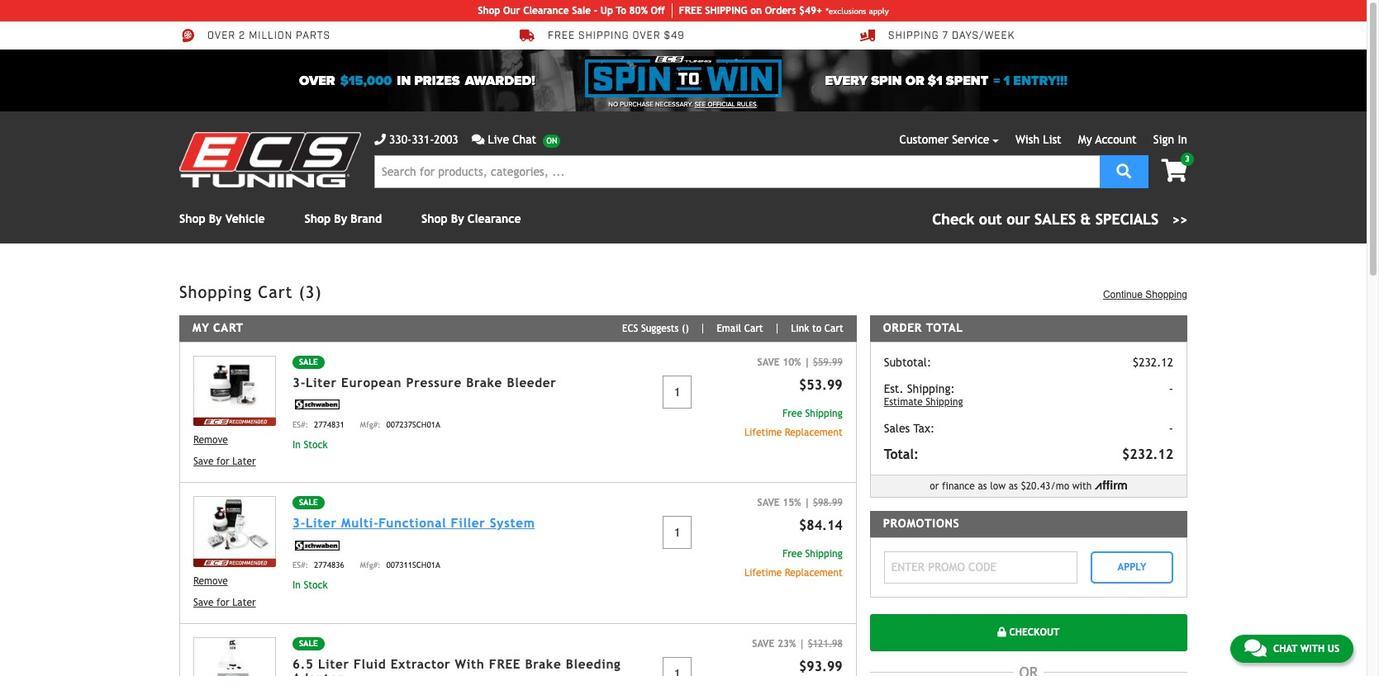 Task type: locate. For each thing, give the bounding box(es) containing it.
shop for shop by brand
[[305, 212, 331, 226]]

specials
[[1095, 211, 1159, 228]]

clearance down live
[[468, 212, 521, 226]]

free down $53.99
[[782, 408, 802, 420]]

by left vehicle
[[209, 212, 222, 226]]

comments image
[[472, 134, 485, 145], [1244, 639, 1267, 659]]

1 horizontal spatial shopping
[[1145, 289, 1187, 301]]

1 vertical spatial schwaben image
[[293, 541, 342, 551]]

| for $84.14
[[804, 498, 810, 509]]

for
[[217, 456, 229, 468], [217, 597, 229, 609]]

1 vertical spatial -
[[1169, 382, 1173, 396]]

cart right the email
[[744, 323, 763, 335]]

1 mfg#: from the top
[[360, 420, 381, 429]]

1 vertical spatial save for later link
[[193, 595, 276, 610]]

3
[[1185, 155, 1190, 164], [306, 283, 315, 302]]

-
[[594, 5, 598, 17], [1169, 382, 1173, 396], [1169, 422, 1173, 435]]

cart
[[258, 283, 293, 302], [213, 321, 244, 335], [744, 323, 763, 335], [824, 323, 843, 335]]

free shipping lifetime replacement down $53.99
[[745, 408, 843, 439]]

shopping up my cart
[[179, 283, 252, 302]]

0 vertical spatial save for later
[[193, 456, 256, 468]]

sale for save 23% | $121.98
[[299, 639, 318, 648]]

0 vertical spatial with
[[1072, 481, 1092, 492]]

replacement for $53.99
[[785, 427, 843, 439]]

free shipping lifetime replacement for $84.14
[[745, 549, 843, 579]]

rules
[[737, 101, 757, 108]]

2 remove from the top
[[193, 576, 228, 587]]

stock for $53.99
[[304, 439, 328, 451]]

0 vertical spatial es#:
[[293, 420, 308, 429]]

1 vertical spatial save for later
[[193, 597, 256, 609]]

spin
[[871, 72, 902, 89]]

None number field
[[663, 376, 692, 409], [663, 517, 692, 550], [663, 657, 692, 677], [663, 376, 692, 409], [663, 517, 692, 550], [663, 657, 692, 677]]

| right the 10% on the right
[[804, 357, 810, 368]]

my
[[1078, 133, 1092, 146], [193, 321, 209, 335]]

later
[[232, 456, 256, 468], [232, 597, 256, 609]]

for up the 3-liter multi-functional filler system image on the left of page
[[217, 456, 229, 468]]

brand
[[351, 212, 382, 226]]

my down shopping cart ( 3 )
[[193, 321, 209, 335]]

shop by brand link
[[305, 212, 382, 226]]

affirm image
[[1095, 481, 1127, 490]]

sale left up
[[572, 5, 591, 17]]

3- up es#: 2774836
[[293, 517, 306, 531]]

1 vertical spatial replacement
[[785, 568, 843, 579]]

comments image inside live chat link
[[472, 134, 485, 145]]

free
[[548, 30, 575, 42], [782, 408, 802, 420], [782, 549, 802, 560]]

3- up es#: 2774831
[[293, 376, 306, 390]]

1 vertical spatial chat
[[1273, 644, 1297, 655]]

remove down the 3-liter multi-functional filler system image on the left of page
[[193, 576, 228, 587]]

replacement down $53.99
[[785, 427, 843, 439]]

lifetime for $53.99
[[745, 427, 782, 439]]

0 horizontal spatial brake
[[466, 376, 502, 390]]

3 by from the left
[[451, 212, 464, 226]]

) right suggests on the top of page
[[685, 323, 689, 335]]

| right 23%
[[799, 638, 805, 650]]

lifetime down save 10% | $59.99 at the right
[[745, 427, 782, 439]]

$232.12 up affirm icon
[[1122, 447, 1173, 463]]

0 vertical spatial lifetime
[[745, 427, 782, 439]]

every
[[825, 72, 868, 89]]

0 vertical spatial free
[[679, 5, 702, 17]]

0 horizontal spatial sales
[[884, 422, 910, 435]]

save for later link up the 3-liter multi-functional filler system image on the left of page
[[193, 455, 276, 469]]

0 vertical spatial -
[[594, 5, 598, 17]]

comments image left "chat with us"
[[1244, 639, 1267, 659]]

our
[[503, 5, 520, 17]]

ecs
[[622, 323, 638, 335]]

2 horizontal spatial by
[[451, 212, 464, 226]]

sale up es#: 2774836
[[299, 498, 318, 507]]

by for vehicle
[[209, 212, 222, 226]]

brake
[[466, 376, 502, 390], [525, 657, 561, 671]]

0 horizontal spatial over
[[207, 30, 236, 42]]

2 in stock from the top
[[293, 580, 328, 592]]

1 schwaben image from the top
[[293, 400, 342, 410]]

1 vertical spatial later
[[232, 597, 256, 609]]

0 vertical spatial stock
[[304, 439, 328, 451]]

2 es#: from the top
[[293, 561, 308, 570]]

shop for shop by clearance
[[421, 212, 448, 226]]

parts
[[296, 30, 330, 42]]

in
[[1178, 133, 1187, 146], [293, 439, 301, 451], [293, 580, 301, 592]]

1 horizontal spatial chat
[[1273, 644, 1297, 655]]

1 horizontal spatial my
[[1078, 133, 1092, 146]]

ecs tuning recommends this product. image
[[193, 418, 276, 427], [193, 559, 276, 567]]

2 vertical spatial with
[[455, 657, 485, 671]]

days/week
[[952, 30, 1015, 42]]

0 horizontal spatial chat
[[513, 133, 536, 146]]

free down shop our clearance sale - up to 80% off
[[548, 30, 575, 42]]

) down shop by brand link
[[315, 283, 322, 302]]

es#:
[[293, 420, 308, 429], [293, 561, 308, 570]]

sales up total:
[[884, 422, 910, 435]]

or
[[905, 72, 924, 89], [930, 481, 939, 492]]

0 vertical spatial remove
[[193, 435, 228, 446]]

1 vertical spatial lifetime
[[745, 568, 782, 579]]

total:
[[884, 447, 919, 463]]

=
[[993, 72, 1000, 89]]

0 vertical spatial 3-
[[293, 376, 306, 390]]

shop left vehicle
[[179, 212, 205, 226]]

save for later up the "6.5 liter fluid extractor with free brake bleeding adapter" image
[[193, 597, 256, 609]]

stock down es#: 2774831
[[304, 439, 328, 451]]

order total
[[883, 321, 963, 335]]

1 vertical spatial in
[[293, 439, 301, 451]]

remove link down the 3-liter multi-functional filler system image on the left of page
[[193, 574, 276, 589]]

1 vertical spatial with
[[1300, 644, 1325, 655]]

1 for from the top
[[217, 456, 229, 468]]

2 stock from the top
[[304, 580, 328, 592]]

remove for $84.14
[[193, 576, 228, 587]]

1 save for later link from the top
[[193, 455, 276, 469]]

official
[[708, 101, 735, 108]]

clearance for by
[[468, 212, 521, 226]]

1 horizontal spatial free
[[679, 5, 702, 17]]

spent
[[946, 72, 989, 89]]

in stock down es#: 2774831
[[293, 439, 328, 451]]

0 horizontal spatial my
[[193, 321, 209, 335]]

over
[[632, 30, 661, 42]]

email cart link
[[704, 323, 777, 335]]

1 vertical spatial liter
[[306, 517, 337, 531]]

in stock down es#: 2774836
[[293, 580, 328, 592]]

bleeding
[[566, 657, 621, 671]]

shopping
[[179, 283, 252, 302], [1145, 289, 1187, 301]]

every spin or $1 spent = 1 entry!!!
[[825, 72, 1068, 89]]

0 horizontal spatial shopping
[[179, 283, 252, 302]]

by for clearance
[[451, 212, 464, 226]]

mfg#: right 2774831
[[360, 420, 381, 429]]

0 horizontal spatial (
[[299, 283, 306, 302]]

1 remove link from the top
[[193, 433, 276, 448]]

1 as from the left
[[978, 481, 987, 492]]

comments image left live
[[472, 134, 485, 145]]

007311sch01a
[[386, 561, 440, 570]]

1 in stock from the top
[[293, 439, 328, 451]]

save for save 10% |
[[757, 357, 780, 368]]

shopping right continue
[[1145, 289, 1187, 301]]

0 vertical spatial over
[[207, 30, 236, 42]]

3 down sign in
[[1185, 155, 1190, 164]]

1 save for later from the top
[[193, 456, 256, 468]]

$59.99
[[813, 357, 843, 368]]

brake left bleeding
[[525, 657, 561, 671]]

1 horizontal spatial )
[[685, 323, 689, 335]]

1 stock from the top
[[304, 439, 328, 451]]

1 vertical spatial stock
[[304, 580, 328, 592]]

1 horizontal spatial by
[[334, 212, 347, 226]]

1 vertical spatial (
[[682, 323, 685, 335]]

chat right live
[[513, 133, 536, 146]]

comments image inside chat with us link
[[1244, 639, 1267, 659]]

save for later link up the "6.5 liter fluid extractor with free brake bleeding adapter" image
[[193, 595, 276, 610]]

$49+
[[799, 5, 822, 17]]

2 free shipping lifetime replacement from the top
[[745, 549, 843, 579]]

no purchase necessary. see official rules .
[[608, 101, 758, 108]]

1 vertical spatial in stock
[[293, 580, 328, 592]]

sales
[[1035, 211, 1076, 228], [884, 422, 910, 435]]

remove link down 3-liter european pressure brake bleeder image
[[193, 433, 276, 448]]

ecs tuning recommends this product. image for $84.14
[[193, 559, 276, 567]]

cart for email
[[744, 323, 763, 335]]

mfg#: 007237sch01a
[[360, 420, 440, 429]]

live
[[488, 133, 509, 146]]

0 vertical spatial mfg#:
[[360, 420, 381, 429]]

2 replacement from the top
[[785, 568, 843, 579]]

0 vertical spatial ecs tuning recommends this product. image
[[193, 418, 276, 427]]

0 vertical spatial free
[[548, 30, 575, 42]]

1 horizontal spatial 3
[[1185, 155, 1190, 164]]

sale
[[572, 5, 591, 17], [299, 358, 318, 367], [299, 498, 318, 507], [299, 639, 318, 648]]

my cart
[[193, 321, 244, 335]]

cart down shopping cart ( 3 )
[[213, 321, 244, 335]]

2 as from the left
[[1009, 481, 1018, 492]]

schwaben image for $84.14
[[293, 541, 342, 551]]

later up the 3-liter multi-functional filler system image on the left of page
[[232, 456, 256, 468]]

1 vertical spatial brake
[[525, 657, 561, 671]]

sale for save 15% | $98.99
[[299, 498, 318, 507]]

see
[[695, 101, 706, 108]]

my account link
[[1078, 133, 1137, 146]]

with left us
[[1300, 644, 1325, 655]]

schwaben image up es#: 2774836
[[293, 541, 342, 551]]

in stock for $84.14
[[293, 580, 328, 592]]

1 horizontal spatial clearance
[[523, 5, 569, 17]]

in down es#: 2774836
[[293, 580, 301, 592]]

shop by vehicle link
[[179, 212, 265, 226]]

1 vertical spatial mfg#:
[[360, 561, 381, 570]]

free shipping over $49 link
[[520, 28, 685, 43]]

3 down shop by brand link
[[306, 283, 315, 302]]

1 vertical spatial ecs tuning recommends this product. image
[[193, 559, 276, 567]]

later for $53.99
[[232, 456, 256, 468]]

1 lifetime from the top
[[745, 427, 782, 439]]

2 vertical spatial free
[[782, 549, 802, 560]]

0 vertical spatial chat
[[513, 133, 536, 146]]

remove link for $84.14
[[193, 574, 276, 589]]

0 vertical spatial my
[[1078, 133, 1092, 146]]

save for later for $53.99
[[193, 456, 256, 468]]

1 horizontal spatial comments image
[[1244, 639, 1267, 659]]

1 vertical spatial free
[[782, 408, 802, 420]]

bleeder
[[507, 376, 557, 390]]

0 vertical spatial |
[[804, 357, 810, 368]]

1 vertical spatial my
[[193, 321, 209, 335]]

free for $84.14
[[782, 549, 802, 560]]

email cart
[[717, 323, 763, 335]]

1 horizontal spatial over
[[299, 72, 335, 89]]

1 later from the top
[[232, 456, 256, 468]]

0 vertical spatial clearance
[[523, 5, 569, 17]]

3- for $53.99
[[293, 376, 306, 390]]

live chat link
[[472, 131, 561, 149]]

sale up 6.5
[[299, 639, 318, 648]]

save for later for $84.14
[[193, 597, 256, 609]]

save up the "6.5 liter fluid extractor with free brake bleeding adapter" image
[[193, 597, 214, 609]]

liter left multi-
[[306, 517, 337, 531]]

*exclusions apply link
[[826, 5, 889, 17]]

liter inside 6.5 liter fluid extractor with free brake bleeding adapter
[[318, 657, 349, 671]]

2 3- from the top
[[293, 517, 306, 531]]

free down $84.14
[[782, 549, 802, 560]]

2 save for later link from the top
[[193, 595, 276, 610]]

1 vertical spatial or
[[930, 481, 939, 492]]

1 vertical spatial remove
[[193, 576, 228, 587]]

shop by clearance
[[421, 212, 521, 226]]

|
[[804, 357, 810, 368], [804, 498, 810, 509], [799, 638, 805, 650]]

ecs tuning recommends this product. image for $53.99
[[193, 418, 276, 427]]

2
[[239, 30, 246, 42]]

1 horizontal spatial brake
[[525, 657, 561, 671]]

liter
[[306, 376, 337, 390], [306, 517, 337, 531], [318, 657, 349, 671]]

replacement down $84.14
[[785, 568, 843, 579]]

customer service
[[900, 133, 990, 146]]

as left $
[[1009, 481, 1018, 492]]

brake left bleeder on the left bottom of the page
[[466, 376, 502, 390]]

over 2 million parts
[[207, 30, 330, 42]]

in
[[397, 72, 411, 89]]

stock
[[304, 439, 328, 451], [304, 580, 328, 592]]

0 vertical spatial for
[[217, 456, 229, 468]]

0 vertical spatial in stock
[[293, 439, 328, 451]]

over left 2
[[207, 30, 236, 42]]

1 vertical spatial sales
[[884, 422, 910, 435]]

1 free shipping lifetime replacement from the top
[[745, 408, 843, 439]]

later up the "6.5 liter fluid extractor with free brake bleeding adapter" image
[[232, 597, 256, 609]]

0 vertical spatial save for later link
[[193, 455, 276, 469]]

cart down vehicle
[[258, 283, 293, 302]]

2 later from the top
[[232, 597, 256, 609]]

0 vertical spatial (
[[299, 283, 306, 302]]

save for later up the 3-liter multi-functional filler system image on the left of page
[[193, 456, 256, 468]]

0 vertical spatial comments image
[[472, 134, 485, 145]]

2 by from the left
[[334, 212, 347, 226]]

Search text field
[[374, 155, 1100, 188]]

6.5 liter fluid extractor with free brake bleeding adapter image
[[193, 638, 276, 677]]

over for over $15,000 in prizes
[[299, 72, 335, 89]]

1 vertical spatial for
[[217, 597, 229, 609]]

liter up es#: 2774831
[[306, 376, 337, 390]]

0 vertical spatial later
[[232, 456, 256, 468]]

1 by from the left
[[209, 212, 222, 226]]

2 horizontal spatial with
[[1300, 644, 1325, 655]]

1 vertical spatial |
[[804, 498, 810, 509]]

necessary.
[[655, 101, 693, 108]]

save left 15%
[[757, 498, 780, 509]]

| right 15%
[[804, 498, 810, 509]]

3-liter european pressure brake bleeder image
[[193, 356, 276, 418]]

by left brand
[[334, 212, 347, 226]]

stock down es#: 2774836
[[304, 580, 328, 592]]

with right /mo
[[1072, 481, 1092, 492]]

clearance right our
[[523, 5, 569, 17]]

search image
[[1117, 163, 1131, 178]]

0 horizontal spatial comments image
[[472, 134, 485, 145]]

0 vertical spatial replacement
[[785, 427, 843, 439]]

shop left our
[[478, 5, 500, 17]]

in right "sign"
[[1178, 133, 1187, 146]]

es#: left 2774831
[[293, 420, 308, 429]]

$93.99
[[799, 659, 843, 675]]

liter for $53.99
[[306, 376, 337, 390]]

for up the "6.5 liter fluid extractor with free brake bleeding adapter" image
[[217, 597, 229, 609]]

schwaben image up es#: 2774831
[[293, 400, 342, 410]]

1 3- from the top
[[293, 376, 306, 390]]

2 remove link from the top
[[193, 574, 276, 589]]

1 horizontal spatial or
[[930, 481, 939, 492]]

with right extractor
[[455, 657, 485, 671]]

1 horizontal spatial (
[[682, 323, 685, 335]]

1 vertical spatial free shipping lifetime replacement
[[745, 549, 843, 579]]

shop left brand
[[305, 212, 331, 226]]

off
[[651, 5, 665, 17]]

es#: left 2774836
[[293, 561, 308, 570]]

schwaben image for $53.99
[[293, 400, 342, 410]]

1 es#: from the top
[[293, 420, 308, 429]]

save left the 10% on the right
[[757, 357, 780, 368]]

0 horizontal spatial clearance
[[468, 212, 521, 226]]

save left 23%
[[752, 638, 775, 650]]

007237sch01a
[[386, 420, 440, 429]]

2 mfg#: from the top
[[360, 561, 381, 570]]

0 horizontal spatial or
[[905, 72, 924, 89]]

save for later link
[[193, 455, 276, 469], [193, 595, 276, 610]]

lifetime up 23%
[[745, 568, 782, 579]]

$
[[1021, 481, 1026, 492]]

| for $53.99
[[804, 357, 810, 368]]

by
[[209, 212, 222, 226], [334, 212, 347, 226], [451, 212, 464, 226]]

1 replacement from the top
[[785, 427, 843, 439]]

as left low
[[978, 481, 987, 492]]

mfg#: right 2774836
[[360, 561, 381, 570]]

or left the finance
[[930, 481, 939, 492]]

checkout
[[1006, 627, 1060, 639]]

save 10% | $59.99
[[757, 357, 843, 368]]

in for $53.99
[[293, 439, 301, 451]]

ecs tuning image
[[179, 132, 361, 188]]

clearance inside shop our clearance sale - up to 80% off link
[[523, 5, 569, 17]]

or left $1
[[905, 72, 924, 89]]

0 vertical spatial schwaben image
[[293, 400, 342, 410]]

$232.12 down continue shopping
[[1133, 356, 1173, 369]]

*exclusions
[[826, 6, 866, 15]]

2 vertical spatial liter
[[318, 657, 349, 671]]

fluid
[[354, 657, 386, 671]]

3-liter european pressure brake bleeder link
[[293, 376, 557, 390]]

1 vertical spatial comments image
[[1244, 639, 1267, 659]]

free shipping lifetime replacement down $84.14
[[745, 549, 843, 579]]

in stock for $53.99
[[293, 439, 328, 451]]

0 vertical spatial sales
[[1035, 211, 1076, 228]]

phone image
[[374, 134, 386, 145]]

0 horizontal spatial free
[[489, 657, 521, 671]]

1 vertical spatial free
[[489, 657, 521, 671]]

2 schwaben image from the top
[[293, 541, 342, 551]]

( for )
[[682, 323, 685, 335]]

80%
[[629, 5, 648, 17]]

free for $53.99
[[782, 408, 802, 420]]

6.5 liter fluid extractor with free brake bleeding adapter link
[[293, 657, 621, 677]]

shipping down shipping:
[[926, 396, 963, 408]]

chat left us
[[1273, 644, 1297, 655]]

save for later link for $53.99
[[193, 455, 276, 469]]

$121.98
[[808, 638, 843, 650]]

in down es#: 2774831
[[293, 439, 301, 451]]

0 horizontal spatial with
[[455, 657, 485, 671]]

liter up adapter
[[318, 657, 349, 671]]

0 vertical spatial remove link
[[193, 433, 276, 448]]

sales left &
[[1035, 211, 1076, 228]]

ecs tuning 'spin to win' contest logo image
[[585, 56, 782, 97]]

lifetime
[[745, 427, 782, 439], [745, 568, 782, 579]]

sale up es#: 2774831
[[299, 358, 318, 367]]

multi-
[[341, 517, 379, 531]]

1 ecs tuning recommends this product. image from the top
[[193, 418, 276, 427]]

clearance
[[523, 5, 569, 17], [468, 212, 521, 226]]

free ship ping on orders $49+ *exclusions apply
[[679, 5, 889, 17]]

save for save 15% |
[[757, 498, 780, 509]]

by down 2003
[[451, 212, 464, 226]]

over down parts
[[299, 72, 335, 89]]

shop right brand
[[421, 212, 448, 226]]

es#: 2774836
[[293, 561, 344, 570]]

1 horizontal spatial as
[[1009, 481, 1018, 492]]

shopping cart image
[[1161, 159, 1187, 183]]

1 horizontal spatial sales
[[1035, 211, 1076, 228]]

1 remove from the top
[[193, 435, 228, 446]]

2 lifetime from the top
[[745, 568, 782, 579]]

0 horizontal spatial )
[[315, 283, 322, 302]]

by for brand
[[334, 212, 347, 226]]

2 save for later from the top
[[193, 597, 256, 609]]

2 ecs tuning recommends this product. image from the top
[[193, 559, 276, 567]]

remove down 3-liter european pressure brake bleeder image
[[193, 435, 228, 446]]

2 for from the top
[[217, 597, 229, 609]]

schwaben image
[[293, 400, 342, 410], [293, 541, 342, 551]]

3-liter european pressure brake bleeder
[[293, 376, 557, 390]]

1 vertical spatial clearance
[[468, 212, 521, 226]]

1 vertical spatial over
[[299, 72, 335, 89]]

1 vertical spatial remove link
[[193, 574, 276, 589]]

my left account
[[1078, 133, 1092, 146]]

$232.12
[[1133, 356, 1173, 369], [1122, 447, 1173, 463]]



Task type: describe. For each thing, give the bounding box(es) containing it.
( for 3
[[299, 283, 306, 302]]

in for $84.14
[[293, 580, 301, 592]]

shop by clearance link
[[421, 212, 521, 226]]

estimate
[[884, 396, 923, 408]]

service
[[952, 133, 990, 146]]

0 vertical spatial in
[[1178, 133, 1187, 146]]

/mo
[[1051, 481, 1069, 492]]

sales & specials
[[1035, 211, 1159, 228]]

adapter
[[293, 672, 344, 677]]

es#: for $84.14
[[293, 561, 308, 570]]

3-liter multi-functional filler system
[[293, 517, 535, 531]]

free shipping lifetime replacement for $53.99
[[745, 408, 843, 439]]

checkout button
[[870, 614, 1187, 652]]

1 vertical spatial )
[[685, 323, 689, 335]]

for for $84.14
[[217, 597, 229, 609]]

2774831
[[314, 420, 344, 429]]

on
[[750, 5, 762, 17]]

Enter Promo Code text field
[[884, 552, 1078, 584]]

customer
[[900, 133, 949, 146]]

3 link
[[1148, 153, 1194, 184]]

6.5
[[293, 657, 314, 671]]

shopping inside continue shopping link
[[1145, 289, 1187, 301]]

wish list link
[[1016, 133, 1062, 146]]

sign
[[1153, 133, 1174, 146]]

0 vertical spatial )
[[315, 283, 322, 302]]

shipping inside "est. shipping: estimate shipping"
[[926, 396, 963, 408]]

1
[[1004, 72, 1010, 89]]

sale for save 10% | $59.99
[[299, 358, 318, 367]]

est. shipping: estimate shipping
[[884, 382, 963, 408]]

1 horizontal spatial with
[[1072, 481, 1092, 492]]

ecs suggests ( )
[[622, 323, 689, 335]]

continue shopping link
[[1103, 288, 1187, 302]]

10%
[[783, 357, 801, 368]]

330-
[[389, 133, 412, 146]]

save up the 3-liter multi-functional filler system image on the left of page
[[193, 456, 214, 468]]

later for $84.14
[[232, 597, 256, 609]]

shop for shop our clearance sale - up to 80% off
[[478, 5, 500, 17]]

shipping down $84.14
[[805, 549, 843, 560]]

list
[[1043, 133, 1062, 146]]

prizes
[[414, 72, 460, 89]]

replacement for $84.14
[[785, 568, 843, 579]]

lock image
[[998, 628, 1006, 638]]

functional
[[379, 517, 446, 531]]

sign in
[[1153, 133, 1187, 146]]

&
[[1080, 211, 1091, 228]]

2003
[[434, 133, 458, 146]]

free inside "link"
[[548, 30, 575, 42]]

mfg#: 007311sch01a
[[360, 561, 440, 570]]

system
[[490, 517, 535, 531]]

liter for $84.14
[[306, 517, 337, 531]]

shipping left 7
[[888, 30, 939, 42]]

comments image for live
[[472, 134, 485, 145]]

cart for my
[[213, 321, 244, 335]]

6.5 liter fluid extractor with free brake bleeding adapter
[[293, 657, 621, 677]]

or finance as low as $ 20.43 /mo with
[[930, 481, 1092, 492]]

0 horizontal spatial 3
[[306, 283, 315, 302]]

free inside 6.5 liter fluid extractor with free brake bleeding adapter
[[489, 657, 521, 671]]

my account
[[1078, 133, 1137, 146]]

to
[[616, 5, 626, 17]]

2774836
[[314, 561, 344, 570]]

shipping down $53.99
[[805, 408, 843, 420]]

to
[[812, 323, 821, 335]]

order
[[883, 321, 922, 335]]

save for save 23% |
[[752, 638, 775, 650]]

up
[[601, 5, 613, 17]]

ship
[[705, 5, 726, 17]]

total
[[926, 321, 963, 335]]

link to cart
[[791, 323, 843, 335]]

.
[[757, 101, 758, 108]]

save 23% | $121.98
[[752, 638, 843, 650]]

20.43
[[1026, 481, 1051, 492]]

remove for $53.99
[[193, 435, 228, 446]]

cart for shopping
[[258, 283, 293, 302]]

3-liter multi-functional filler system image
[[193, 497, 276, 559]]

shipping
[[578, 30, 629, 42]]

wish
[[1016, 133, 1040, 146]]

0 vertical spatial $232.12
[[1133, 356, 1173, 369]]

account
[[1095, 133, 1137, 146]]

clearance for our
[[523, 5, 569, 17]]

cart right to
[[824, 323, 843, 335]]

remove link for $53.99
[[193, 433, 276, 448]]

shipping 7 days/week
[[888, 30, 1015, 42]]

continue
[[1103, 289, 1143, 301]]

sales for sales & specials
[[1035, 211, 1076, 228]]

over 2 million parts link
[[179, 28, 330, 43]]

0 vertical spatial brake
[[466, 376, 502, 390]]

pressure
[[406, 376, 462, 390]]

stock for $84.14
[[304, 580, 328, 592]]

promotions
[[883, 517, 960, 530]]

2 vertical spatial |
[[799, 638, 805, 650]]

with inside 6.5 liter fluid extractor with free brake bleeding adapter
[[455, 657, 485, 671]]

wish list
[[1016, 133, 1062, 146]]

save 15% | $98.99
[[757, 498, 843, 509]]

email
[[717, 323, 741, 335]]

chat with us link
[[1230, 635, 1354, 664]]

23%
[[778, 638, 796, 650]]

shop our clearance sale - up to 80% off link
[[478, 3, 672, 18]]

mfg#: for $84.14
[[360, 561, 381, 570]]

3- for $84.14
[[293, 517, 306, 531]]

comments image for chat
[[1244, 639, 1267, 659]]

estimate shipping link
[[884, 396, 1101, 409]]

free shipping over $49
[[548, 30, 685, 42]]

over for over 2 million parts
[[207, 30, 236, 42]]

330-331-2003
[[389, 133, 458, 146]]

sales tax:
[[884, 422, 935, 435]]

extractor
[[391, 657, 451, 671]]

sign in link
[[1153, 133, 1187, 146]]

1 vertical spatial $232.12
[[1122, 447, 1173, 463]]

my for my account
[[1078, 133, 1092, 146]]

0 vertical spatial 3
[[1185, 155, 1190, 164]]

for for $53.99
[[217, 456, 229, 468]]

finance
[[942, 481, 975, 492]]

shop for shop by vehicle
[[179, 212, 205, 226]]

save for later link for $84.14
[[193, 595, 276, 610]]

orders
[[765, 5, 796, 17]]

$98.99
[[813, 498, 843, 509]]

lifetime for $84.14
[[745, 568, 782, 579]]

2 vertical spatial -
[[1169, 422, 1173, 435]]

continue shopping
[[1103, 289, 1187, 301]]

tax:
[[913, 422, 935, 435]]

us
[[1328, 644, 1339, 655]]

331-
[[412, 133, 434, 146]]

see official rules link
[[695, 100, 757, 110]]

mfg#: for $53.99
[[360, 420, 381, 429]]

my for my cart
[[193, 321, 209, 335]]

live chat
[[488, 133, 536, 146]]

brake inside 6.5 liter fluid extractor with free brake bleeding adapter
[[525, 657, 561, 671]]

sales for sales tax:
[[884, 422, 910, 435]]

link to cart link
[[778, 323, 843, 335]]

es#: for $53.99
[[293, 420, 308, 429]]

0 vertical spatial or
[[905, 72, 924, 89]]

entry!!!
[[1013, 72, 1068, 89]]

million
[[249, 30, 293, 42]]



Task type: vqa. For each thing, say whether or not it's contained in the screenshot.
MFG
no



